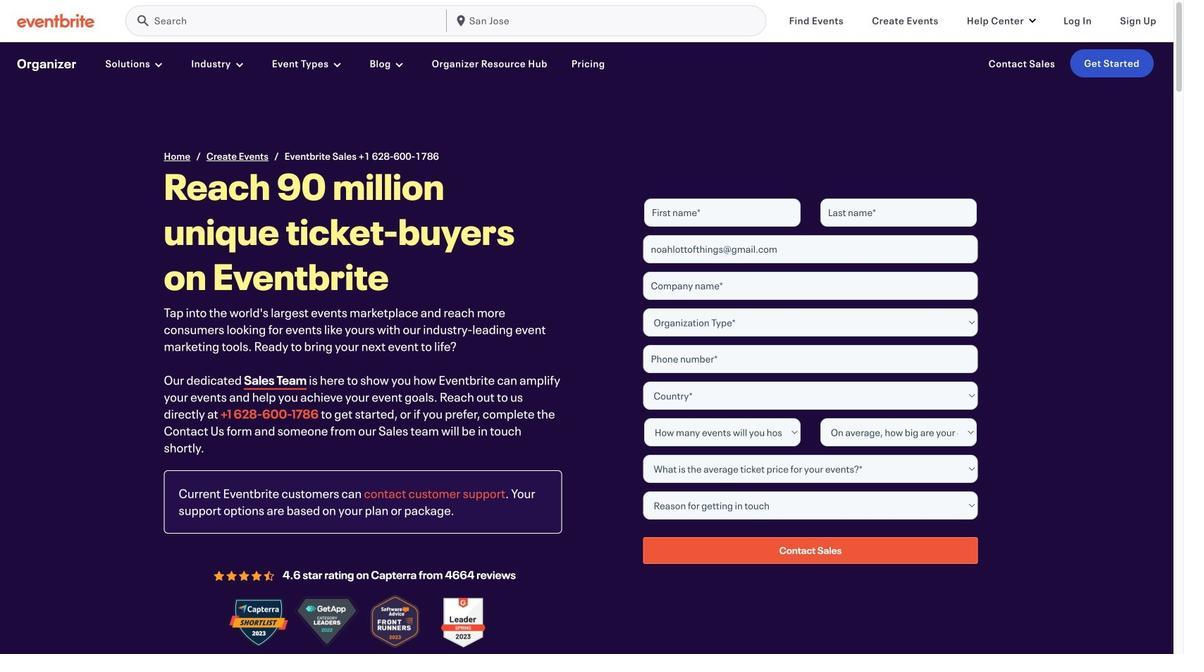 Task type: vqa. For each thing, say whether or not it's contained in the screenshot.
Show Mobile Preview icon
no



Task type: describe. For each thing, give the bounding box(es) containing it.
Last name* text field
[[821, 199, 977, 227]]

Work Email* email field
[[643, 235, 978, 264]]

sign up element
[[1120, 14, 1157, 28]]

secondary organizer element
[[0, 42, 1174, 85]]

log in element
[[1064, 14, 1092, 28]]

create events element
[[872, 14, 939, 28]]



Task type: locate. For each thing, give the bounding box(es) containing it.
First name* text field
[[644, 199, 801, 227]]

eventbrite image
[[17, 14, 94, 28]]

Phone number* telephone field
[[643, 345, 978, 374]]

Company name* text field
[[643, 272, 978, 300]]

find events element
[[789, 14, 844, 28]]

None submit
[[643, 538, 978, 565]]



